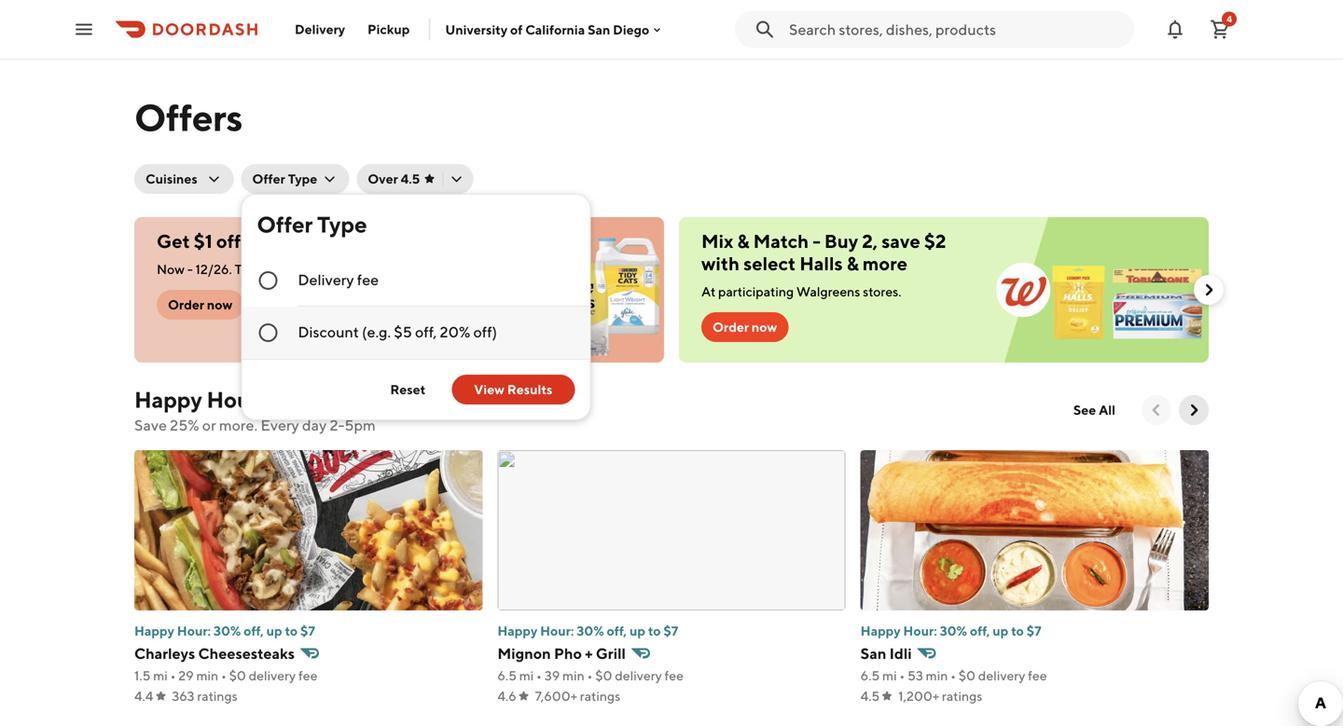 Task type: describe. For each thing, give the bounding box(es) containing it.
hour
[[207, 387, 258, 413]]

discount (e.g. $5 off, 20% off)
[[298, 323, 497, 341]]

happy for mignon
[[497, 624, 537, 639]]

1.5
[[134, 668, 151, 684]]

1 vertical spatial type
[[317, 211, 367, 238]]

1,200+ ratings
[[898, 689, 982, 704]]

$0 for cheesesteaks
[[229, 668, 246, 684]]

get $1 off select tidy cats litter now - 12/26. terms apply
[[157, 230, 429, 277]]

4 button
[[1201, 11, 1239, 48]]

with
[[701, 253, 740, 275]]

1 horizontal spatial 4.5
[[861, 689, 880, 704]]

fee for mignon pho + grill
[[665, 668, 684, 684]]

san idli
[[861, 645, 912, 663]]

buy
[[824, 230, 858, 252]]

1,200+
[[898, 689, 939, 704]]

off)
[[473, 323, 497, 341]]

5pm
[[345, 416, 376, 434]]

select inside get $1 off select tidy cats litter now - 12/26. terms apply
[[245, 230, 297, 252]]

university of california san diego
[[445, 22, 649, 37]]

mi for mignon
[[519, 668, 534, 684]]

next button of carousel image
[[1185, 401, 1203, 420]]

delivery button
[[284, 14, 356, 44]]

order now button for 12/26.
[[157, 290, 244, 320]]

offer inside 'button'
[[252, 171, 285, 187]]

order now for select
[[713, 319, 777, 335]]

stores.
[[863, 284, 901, 299]]

see all link
[[1062, 395, 1127, 425]]

fee for san idli
[[1028, 668, 1047, 684]]

1.5 mi • 29 min • $0 delivery fee
[[134, 668, 318, 684]]

delivery for charleys cheesesteaks
[[249, 668, 296, 684]]

participating
[[718, 284, 794, 299]]

all
[[1099, 402, 1116, 418]]

Discount (e.g. $5 off, 20% off) radio
[[242, 307, 590, 359]]

Store search: begin typing to search for stores available on DoorDash text field
[[789, 19, 1123, 40]]

39
[[544, 668, 560, 684]]

at
[[701, 284, 716, 299]]

29
[[178, 668, 194, 684]]

53
[[908, 668, 923, 684]]

+
[[585, 645, 593, 663]]

california
[[525, 22, 585, 37]]

order now for 12/26.
[[168, 297, 233, 312]]

more.
[[219, 416, 258, 434]]

walgreens
[[796, 284, 860, 299]]

save
[[882, 230, 920, 252]]

5 • from the left
[[900, 668, 905, 684]]

more
[[863, 253, 908, 275]]

ratings for pho
[[580, 689, 620, 704]]

1 vertical spatial offer type
[[257, 211, 367, 238]]

min for idli
[[926, 668, 948, 684]]

25%
[[170, 416, 199, 434]]

delivery for delivery
[[295, 21, 345, 37]]

1 vertical spatial &
[[847, 253, 859, 275]]

notification bell image
[[1164, 18, 1186, 41]]

up for mignon pho + grill
[[630, 624, 645, 639]]

happy hour: 30% off, up to $7 for cheesesteaks
[[134, 624, 315, 639]]

get
[[157, 230, 190, 252]]

of
[[510, 22, 523, 37]]

pho
[[554, 645, 582, 663]]

6.5 mi • 53 min • $0 delivery fee
[[861, 668, 1047, 684]]

hour: for cheesesteaks
[[177, 624, 211, 639]]

4.4
[[134, 689, 153, 704]]

delivery for mignon pho + grill
[[615, 668, 662, 684]]

4 • from the left
[[587, 668, 593, 684]]

option group containing delivery fee
[[242, 255, 590, 359]]

1 vertical spatial san
[[861, 645, 886, 663]]

ratings for cheesesteaks
[[197, 689, 238, 704]]

view
[[474, 382, 505, 397]]

tidy
[[301, 230, 338, 252]]

30% for cheesesteaks
[[214, 624, 241, 639]]

select inside mix & match - buy 2, save $2 with select halls & more at participating walgreens stores.
[[743, 253, 796, 275]]

offer type button
[[241, 164, 349, 194]]

to for san idli
[[1011, 624, 1024, 639]]

results
[[507, 382, 553, 397]]

delivery for san idli
[[978, 668, 1025, 684]]

1 • from the left
[[170, 668, 176, 684]]

mi for charleys
[[153, 668, 168, 684]]

delivery for delivery fee
[[298, 271, 354, 289]]

or
[[202, 416, 216, 434]]

day
[[302, 416, 327, 434]]

to for mignon pho + grill
[[648, 624, 661, 639]]

1 vertical spatial offer
[[257, 211, 313, 238]]

cuisines
[[146, 171, 197, 187]]

off, for charleys cheesesteaks
[[244, 624, 264, 639]]

match
[[753, 230, 809, 252]]

2-
[[330, 416, 345, 434]]

every
[[261, 416, 299, 434]]

happy for charleys
[[134, 624, 174, 639]]

happy hour: 30% off, up to $7 for pho
[[497, 624, 678, 639]]

up for san idli
[[993, 624, 1009, 639]]

Delivery fee radio
[[242, 255, 590, 307]]

offers
[[134, 95, 243, 139]]

reset
[[390, 382, 426, 397]]

apply
[[273, 262, 305, 277]]

terms
[[235, 262, 270, 277]]

4.5 inside button
[[401, 171, 420, 187]]

reset button
[[379, 375, 437, 405]]

$2
[[924, 230, 946, 252]]

charleys
[[134, 645, 195, 663]]

363 ratings
[[172, 689, 238, 704]]

order for -
[[168, 297, 204, 312]]

view results
[[474, 382, 553, 397]]

discount
[[298, 323, 359, 341]]

0 vertical spatial &
[[737, 230, 749, 252]]

view results button
[[452, 375, 575, 405]]

off, for mignon pho + grill
[[607, 624, 627, 639]]

- inside mix & match - buy 2, save $2 with select halls & more at participating walgreens stores.
[[813, 230, 821, 252]]

3 • from the left
[[536, 668, 542, 684]]

mix
[[701, 230, 733, 252]]

over
[[368, 171, 398, 187]]

see
[[1073, 402, 1096, 418]]

diego
[[613, 22, 649, 37]]

20%
[[440, 323, 470, 341]]

now for select
[[752, 319, 777, 335]]

previous button of carousel image
[[1147, 401, 1166, 420]]

over 4.5
[[368, 171, 420, 187]]

up for charleys cheesesteaks
[[266, 624, 282, 639]]

litter
[[386, 230, 429, 252]]

now for 12/26.
[[207, 297, 233, 312]]

hour: for pho
[[540, 624, 574, 639]]

$1
[[194, 230, 212, 252]]

mignon
[[497, 645, 551, 663]]

over 4.5 button
[[357, 164, 473, 194]]

pickup
[[368, 21, 410, 37]]

happy for san
[[861, 624, 901, 639]]



Task type: vqa. For each thing, say whether or not it's contained in the screenshot.
leftmost Nearby,
no



Task type: locate. For each thing, give the bounding box(es) containing it.
0 horizontal spatial -
[[187, 262, 193, 277]]

offer type
[[252, 171, 317, 187], [257, 211, 367, 238]]

order down at
[[713, 319, 749, 335]]

6.5 up 4.6
[[497, 668, 517, 684]]

• left 29
[[170, 668, 176, 684]]

1 horizontal spatial $7
[[663, 624, 678, 639]]

to up 6.5 mi • 39 min • $0 delivery fee
[[648, 624, 661, 639]]

0 horizontal spatial happy hour: 30% off, up to $7
[[134, 624, 315, 639]]

to up "cheesesteaks"
[[285, 624, 298, 639]]

$0 up 1,200+ ratings
[[959, 668, 976, 684]]

1 horizontal spatial delivery
[[615, 668, 662, 684]]

university
[[445, 22, 508, 37]]

0 horizontal spatial delivery
[[249, 668, 296, 684]]

0 vertical spatial offer type
[[252, 171, 317, 187]]

2 mi from the left
[[519, 668, 534, 684]]

3 $0 from the left
[[959, 668, 976, 684]]

2 items, open order cart image
[[1209, 18, 1231, 41]]

4.5 right over
[[401, 171, 420, 187]]

up up 6.5 mi • 39 min • $0 delivery fee
[[630, 624, 645, 639]]

0 horizontal spatial hour:
[[177, 624, 211, 639]]

0 horizontal spatial mi
[[153, 668, 168, 684]]

2 up from the left
[[630, 624, 645, 639]]

- inside get $1 off select tidy cats litter now - 12/26. terms apply
[[187, 262, 193, 277]]

& down buy
[[847, 253, 859, 275]]

happy up san idli
[[861, 624, 901, 639]]

1 horizontal spatial 30%
[[577, 624, 604, 639]]

3 $7 from the left
[[1027, 624, 1041, 639]]

1 horizontal spatial hour:
[[540, 624, 574, 639]]

cuisines button
[[134, 164, 234, 194]]

$0 for pho
[[595, 668, 612, 684]]

1 horizontal spatial &
[[847, 253, 859, 275]]

delivery up 1,200+ ratings
[[978, 668, 1025, 684]]

$7 for charleys cheesesteaks
[[300, 624, 315, 639]]

$0 down "cheesesteaks"
[[229, 668, 246, 684]]

san left diego
[[588, 22, 610, 37]]

off, right $5
[[415, 323, 437, 341]]

1 vertical spatial order
[[713, 319, 749, 335]]

$0 for idli
[[959, 668, 976, 684]]

3 hour: from the left
[[903, 624, 937, 639]]

hour: up 'charleys cheesesteaks'
[[177, 624, 211, 639]]

0 horizontal spatial order now
[[168, 297, 233, 312]]

min for pho
[[562, 668, 585, 684]]

3 30% from the left
[[940, 624, 967, 639]]

happy hour: 30% off, up to $7 up 'charleys cheesesteaks'
[[134, 624, 315, 639]]

up up 6.5 mi • 53 min • $0 delivery fee
[[993, 624, 1009, 639]]

happy hour: 30% off, up to $7 up + at bottom
[[497, 624, 678, 639]]

3 happy hour: 30% off, up to $7 from the left
[[861, 624, 1041, 639]]

hour: up mignon pho + grill
[[540, 624, 574, 639]]

2 horizontal spatial min
[[926, 668, 948, 684]]

30% for idli
[[940, 624, 967, 639]]

3 to from the left
[[1011, 624, 1024, 639]]

select up apply
[[245, 230, 297, 252]]

1 horizontal spatial 6.5
[[861, 668, 880, 684]]

halls
[[800, 253, 843, 275]]

0 vertical spatial -
[[813, 230, 821, 252]]

up up "cheesesteaks"
[[266, 624, 282, 639]]

1 to from the left
[[285, 624, 298, 639]]

1 vertical spatial select
[[743, 253, 796, 275]]

0 horizontal spatial up
[[266, 624, 282, 639]]

6.5 mi • 39 min • $0 delivery fee
[[497, 668, 684, 684]]

delivery down tidy
[[298, 271, 354, 289]]

order now button for select
[[701, 312, 788, 342]]

happy up charleys
[[134, 624, 174, 639]]

1 horizontal spatial min
[[562, 668, 585, 684]]

happy up mignon on the left of page
[[497, 624, 537, 639]]

- right the now
[[187, 262, 193, 277]]

1 min from the left
[[196, 668, 218, 684]]

1 vertical spatial -
[[187, 262, 193, 277]]

0 vertical spatial san
[[588, 22, 610, 37]]

happy hour: 30% off, up to $7 for idli
[[861, 624, 1041, 639]]

1 hour: from the left
[[177, 624, 211, 639]]

6.5 for mignon pho + grill
[[497, 668, 517, 684]]

cats
[[342, 230, 382, 252]]

$5
[[394, 323, 412, 341]]

hour: up idli
[[903, 624, 937, 639]]

delivery inside button
[[295, 21, 345, 37]]

1 horizontal spatial select
[[743, 253, 796, 275]]

2 horizontal spatial mi
[[882, 668, 897, 684]]

hour:
[[177, 624, 211, 639], [540, 624, 574, 639], [903, 624, 937, 639]]

1 vertical spatial delivery
[[298, 271, 354, 289]]

offer
[[252, 171, 285, 187], [257, 211, 313, 238]]

2 horizontal spatial $0
[[959, 668, 976, 684]]

4.5
[[401, 171, 420, 187], [861, 689, 880, 704]]

offer type up tidy
[[252, 171, 317, 187]]

0 horizontal spatial san
[[588, 22, 610, 37]]

fee
[[357, 271, 379, 289], [298, 668, 318, 684], [665, 668, 684, 684], [1028, 668, 1047, 684]]

$7 for mignon pho + grill
[[663, 624, 678, 639]]

3 ratings from the left
[[942, 689, 982, 704]]

2 horizontal spatial hour:
[[903, 624, 937, 639]]

delivery down grill
[[615, 668, 662, 684]]

1 vertical spatial now
[[752, 319, 777, 335]]

-
[[813, 230, 821, 252], [187, 262, 193, 277]]

$0 down grill
[[595, 668, 612, 684]]

order now button
[[157, 290, 244, 320], [701, 312, 788, 342]]

cheesesteaks
[[198, 645, 295, 663]]

6.5 for san idli
[[861, 668, 880, 684]]

1 horizontal spatial ratings
[[580, 689, 620, 704]]

delivery down "cheesesteaks"
[[249, 668, 296, 684]]

1 $0 from the left
[[229, 668, 246, 684]]

• down 'charleys cheesesteaks'
[[221, 668, 227, 684]]

2 horizontal spatial delivery
[[978, 668, 1025, 684]]

order down the now
[[168, 297, 204, 312]]

to up 6.5 mi • 53 min • $0 delivery fee
[[1011, 624, 1024, 639]]

delivery inside option
[[298, 271, 354, 289]]

- up halls
[[813, 230, 821, 252]]

0 vertical spatial type
[[288, 171, 317, 187]]

0 vertical spatial 4.5
[[401, 171, 420, 187]]

0 horizontal spatial 6.5
[[497, 668, 517, 684]]

0 horizontal spatial $7
[[300, 624, 315, 639]]

7,600+ ratings
[[535, 689, 620, 704]]

open menu image
[[73, 18, 95, 41]]

type inside 'button'
[[288, 171, 317, 187]]

option group
[[242, 255, 590, 359]]

pickup button
[[356, 14, 421, 44]]

0 vertical spatial delivery
[[295, 21, 345, 37]]

1 horizontal spatial happy hour: 30% off, up to $7
[[497, 624, 678, 639]]

order for with
[[713, 319, 749, 335]]

1 horizontal spatial mi
[[519, 668, 534, 684]]

0 horizontal spatial ratings
[[197, 689, 238, 704]]

363
[[172, 689, 195, 704]]

grill
[[596, 645, 626, 663]]

mignon pho + grill
[[497, 645, 626, 663]]

3 up from the left
[[993, 624, 1009, 639]]

0 horizontal spatial select
[[245, 230, 297, 252]]

delivery
[[295, 21, 345, 37], [298, 271, 354, 289]]

12/26.
[[195, 262, 232, 277]]

2 $7 from the left
[[663, 624, 678, 639]]

to
[[285, 624, 298, 639], [648, 624, 661, 639], [1011, 624, 1024, 639]]

1 ratings from the left
[[197, 689, 238, 704]]

delivery fee
[[298, 271, 379, 289]]

1 horizontal spatial now
[[752, 319, 777, 335]]

off, up "cheesesteaks"
[[244, 624, 264, 639]]

1 horizontal spatial to
[[648, 624, 661, 639]]

1 delivery from the left
[[249, 668, 296, 684]]

1 vertical spatial 4.5
[[861, 689, 880, 704]]

order now button down participating
[[701, 312, 788, 342]]

happy
[[134, 387, 202, 413], [134, 624, 174, 639], [497, 624, 537, 639], [861, 624, 901, 639]]

see all
[[1073, 402, 1116, 418]]

2 horizontal spatial happy hour: 30% off, up to $7
[[861, 624, 1041, 639]]

3 min from the left
[[926, 668, 948, 684]]

4.6
[[497, 689, 516, 704]]

ratings down 6.5 mi • 53 min • $0 delivery fee
[[942, 689, 982, 704]]

6.5 down san idli
[[861, 668, 880, 684]]

2 hour: from the left
[[540, 624, 574, 639]]

1 horizontal spatial order
[[713, 319, 749, 335]]

up
[[266, 624, 282, 639], [630, 624, 645, 639], [993, 624, 1009, 639]]

mi down mignon on the left of page
[[519, 668, 534, 684]]

0 vertical spatial offer
[[252, 171, 285, 187]]

0 horizontal spatial &
[[737, 230, 749, 252]]

happy inside happy hour deals save 25% or more. every day 2-5pm
[[134, 387, 202, 413]]

off, up grill
[[607, 624, 627, 639]]

2 to from the left
[[648, 624, 661, 639]]

1 horizontal spatial -
[[813, 230, 821, 252]]

•
[[170, 668, 176, 684], [221, 668, 227, 684], [536, 668, 542, 684], [587, 668, 593, 684], [900, 668, 905, 684], [951, 668, 956, 684]]

$7 for san idli
[[1027, 624, 1041, 639]]

2 delivery from the left
[[615, 668, 662, 684]]

ratings down 6.5 mi • 39 min • $0 delivery fee
[[580, 689, 620, 704]]

off
[[216, 230, 241, 252]]

2 min from the left
[[562, 668, 585, 684]]

happy up the 25%
[[134, 387, 202, 413]]

off, up 6.5 mi • 53 min • $0 delivery fee
[[970, 624, 990, 639]]

type up delivery fee
[[317, 211, 367, 238]]

1 horizontal spatial order now button
[[701, 312, 788, 342]]

offer up get $1 off select tidy cats litter now - 12/26. terms apply
[[252, 171, 285, 187]]

0 horizontal spatial order
[[168, 297, 204, 312]]

• left 53
[[900, 668, 905, 684]]

san left idli
[[861, 645, 886, 663]]

select down match
[[743, 253, 796, 275]]

mi down san idli
[[882, 668, 897, 684]]

1 horizontal spatial san
[[861, 645, 886, 663]]

0 horizontal spatial 30%
[[214, 624, 241, 639]]

1 horizontal spatial up
[[630, 624, 645, 639]]

happy hour deals save 25% or more. every day 2-5pm
[[134, 387, 376, 434]]

1 horizontal spatial $0
[[595, 668, 612, 684]]

1 vertical spatial order now
[[713, 319, 777, 335]]

mi for san
[[882, 668, 897, 684]]

4.5 down san idli
[[861, 689, 880, 704]]

ratings down 1.5 mi • 29 min • $0 delivery fee
[[197, 689, 238, 704]]

4
[[1226, 14, 1232, 24]]

$7
[[300, 624, 315, 639], [663, 624, 678, 639], [1027, 624, 1041, 639]]

save
[[134, 416, 167, 434]]

now
[[157, 262, 185, 277]]

3 delivery from the left
[[978, 668, 1025, 684]]

offer up apply
[[257, 211, 313, 238]]

min up 7,600+ ratings
[[562, 668, 585, 684]]

0 horizontal spatial min
[[196, 668, 218, 684]]

off, for san idli
[[970, 624, 990, 639]]

hour: for idli
[[903, 624, 937, 639]]

type
[[288, 171, 317, 187], [317, 211, 367, 238]]

2 horizontal spatial up
[[993, 624, 1009, 639]]

2 ratings from the left
[[580, 689, 620, 704]]

order now down participating
[[713, 319, 777, 335]]

0 vertical spatial now
[[207, 297, 233, 312]]

charleys cheesesteaks
[[134, 645, 295, 663]]

min for cheesesteaks
[[196, 668, 218, 684]]

2 30% from the left
[[577, 624, 604, 639]]

offer type down offer type 'button'
[[257, 211, 367, 238]]

2 horizontal spatial $7
[[1027, 624, 1041, 639]]

& right mix
[[737, 230, 749, 252]]

1 happy hour: 30% off, up to $7 from the left
[[134, 624, 315, 639]]

1 up from the left
[[266, 624, 282, 639]]

30%
[[214, 624, 241, 639], [577, 624, 604, 639], [940, 624, 967, 639]]

0 horizontal spatial to
[[285, 624, 298, 639]]

deals
[[263, 387, 320, 413]]

type up tidy
[[288, 171, 317, 187]]

min up 363 ratings
[[196, 668, 218, 684]]

min up 1,200+ ratings
[[926, 668, 948, 684]]

30% up 6.5 mi • 53 min • $0 delivery fee
[[940, 624, 967, 639]]

2,
[[862, 230, 878, 252]]

2 horizontal spatial ratings
[[942, 689, 982, 704]]

2 horizontal spatial to
[[1011, 624, 1024, 639]]

• down + at bottom
[[587, 668, 593, 684]]

0 horizontal spatial 4.5
[[401, 171, 420, 187]]

order now button down the 12/26.
[[157, 290, 244, 320]]

order now down the 12/26.
[[168, 297, 233, 312]]

mix & match - buy 2, save $2 with select halls & more at participating walgreens stores.
[[701, 230, 946, 299]]

ratings for idli
[[942, 689, 982, 704]]

30% up 'charleys cheesesteaks'
[[214, 624, 241, 639]]

1 mi from the left
[[153, 668, 168, 684]]

0 vertical spatial order now
[[168, 297, 233, 312]]

2 $0 from the left
[[595, 668, 612, 684]]

delivery left pickup
[[295, 21, 345, 37]]

1 horizontal spatial order now
[[713, 319, 777, 335]]

&
[[737, 230, 749, 252], [847, 253, 859, 275]]

off, inside "option"
[[415, 323, 437, 341]]

fee for charleys cheesesteaks
[[298, 668, 318, 684]]

30% up + at bottom
[[577, 624, 604, 639]]

1 30% from the left
[[214, 624, 241, 639]]

now down participating
[[752, 319, 777, 335]]

6 • from the left
[[951, 668, 956, 684]]

0 vertical spatial order
[[168, 297, 204, 312]]

2 • from the left
[[221, 668, 227, 684]]

mi
[[153, 668, 168, 684], [519, 668, 534, 684], [882, 668, 897, 684]]

off,
[[415, 323, 437, 341], [244, 624, 264, 639], [607, 624, 627, 639], [970, 624, 990, 639]]

$0
[[229, 668, 246, 684], [595, 668, 612, 684], [959, 668, 976, 684]]

now down the 12/26.
[[207, 297, 233, 312]]

(e.g.
[[362, 323, 391, 341]]

delivery
[[249, 668, 296, 684], [615, 668, 662, 684], [978, 668, 1025, 684]]

2 happy hour: 30% off, up to $7 from the left
[[497, 624, 678, 639]]

1 $7 from the left
[[300, 624, 315, 639]]

0 horizontal spatial now
[[207, 297, 233, 312]]

happy hour: 30% off, up to $7 up 6.5 mi • 53 min • $0 delivery fee
[[861, 624, 1041, 639]]

1 6.5 from the left
[[497, 668, 517, 684]]

mi right 1.5
[[153, 668, 168, 684]]

• left 39
[[536, 668, 542, 684]]

idli
[[889, 645, 912, 663]]

0 horizontal spatial $0
[[229, 668, 246, 684]]

select
[[245, 230, 297, 252], [743, 253, 796, 275]]

san
[[588, 22, 610, 37], [861, 645, 886, 663]]

university of california san diego button
[[445, 22, 664, 37]]

offer type inside 'button'
[[252, 171, 317, 187]]

2 horizontal spatial 30%
[[940, 624, 967, 639]]

order now
[[168, 297, 233, 312], [713, 319, 777, 335]]

30% for pho
[[577, 624, 604, 639]]

ratings
[[197, 689, 238, 704], [580, 689, 620, 704], [942, 689, 982, 704]]

7,600+
[[535, 689, 577, 704]]

next button of carousel image
[[1199, 281, 1218, 299]]

3 mi from the left
[[882, 668, 897, 684]]

• up 1,200+ ratings
[[951, 668, 956, 684]]

0 vertical spatial select
[[245, 230, 297, 252]]

fee inside option
[[357, 271, 379, 289]]

to for charleys cheesesteaks
[[285, 624, 298, 639]]

2 6.5 from the left
[[861, 668, 880, 684]]

0 horizontal spatial order now button
[[157, 290, 244, 320]]



